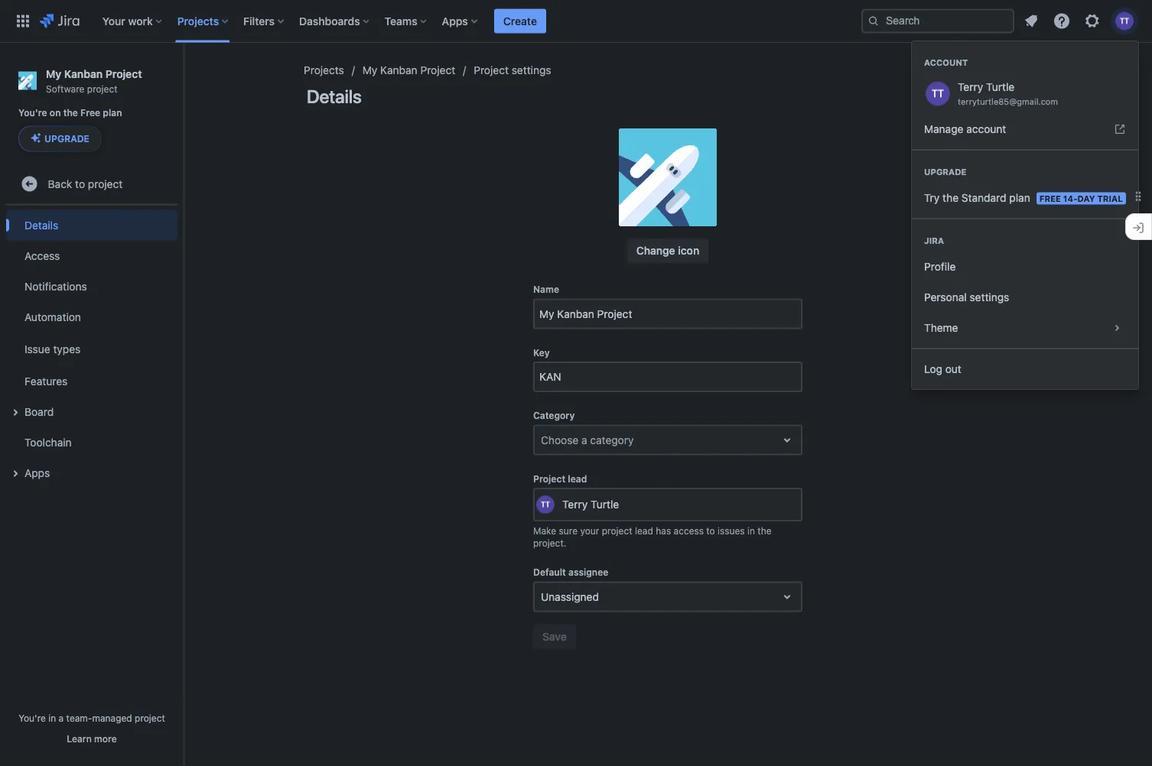Task type: locate. For each thing, give the bounding box(es) containing it.
access
[[24, 249, 60, 262]]

my inside my kanban project software project
[[46, 67, 61, 80]]

0 vertical spatial plan
[[103, 108, 122, 118]]

automation link
[[6, 302, 178, 332]]

1 horizontal spatial a
[[582, 434, 587, 447]]

back to project
[[48, 178, 123, 190]]

board
[[24, 406, 54, 418]]

appswitcher icon image
[[14, 12, 32, 30]]

to right back
[[75, 178, 85, 190]]

back
[[48, 178, 72, 190]]

plan right free
[[103, 108, 122, 118]]

plan
[[103, 108, 122, 118], [1010, 191, 1031, 204]]

0 horizontal spatial settings
[[512, 64, 551, 77]]

day
[[1078, 194, 1096, 204]]

apps down toolchain
[[24, 467, 50, 479]]

manage account link
[[912, 114, 1139, 145]]

2 you're from the top
[[18, 713, 46, 724]]

1 vertical spatial a
[[59, 713, 64, 724]]

1 vertical spatial lead
[[635, 526, 653, 536]]

lead inside "make sure your project lead has access to issues in the project."
[[635, 526, 653, 536]]

0 vertical spatial projects
[[177, 15, 219, 27]]

make
[[533, 526, 557, 536]]

you're
[[18, 108, 47, 118], [18, 713, 46, 724]]

lead left the has
[[635, 526, 653, 536]]

settings right personal
[[970, 291, 1010, 304]]

1 vertical spatial settings
[[970, 291, 1010, 304]]

1 vertical spatial the
[[943, 191, 959, 204]]

manage account
[[924, 123, 1007, 135]]

try the standard plan group
[[912, 149, 1139, 218]]

work
[[128, 15, 153, 27]]

project up free
[[87, 83, 118, 94]]

1 vertical spatial in
[[48, 713, 56, 724]]

personal
[[924, 291, 967, 304]]

Name field
[[535, 300, 801, 328]]

0 horizontal spatial to
[[75, 178, 85, 190]]

expand image
[[6, 404, 24, 422]]

2 horizontal spatial the
[[943, 191, 959, 204]]

1 horizontal spatial lead
[[635, 526, 653, 536]]

free
[[1040, 194, 1061, 204]]

banner containing your work
[[0, 0, 1153, 43]]

upgrade
[[924, 167, 967, 177]]

projects inside projects popup button
[[177, 15, 219, 27]]

you're on the free plan
[[18, 108, 122, 118]]

1 horizontal spatial apps
[[442, 15, 468, 27]]

personal settings link
[[912, 282, 1139, 313]]

kanban for my kanban project software project
[[64, 67, 103, 80]]

0 horizontal spatial the
[[63, 108, 78, 118]]

sidebar navigation image
[[167, 61, 201, 92]]

project lead
[[533, 474, 587, 484]]

to inside 'link'
[[75, 178, 85, 190]]

projects up sidebar navigation image
[[177, 15, 219, 27]]

jira
[[924, 236, 944, 246]]

my up software
[[46, 67, 61, 80]]

apps inside popup button
[[442, 15, 468, 27]]

1 horizontal spatial settings
[[970, 291, 1010, 304]]

projects for projects link
[[304, 64, 344, 77]]

category
[[533, 411, 575, 421]]

upgrade
[[44, 133, 89, 144]]

standard
[[962, 191, 1007, 204]]

projects down dashboards
[[304, 64, 344, 77]]

lead
[[568, 474, 587, 484], [635, 526, 653, 536]]

log out link
[[912, 354, 1139, 385]]

1 vertical spatial to
[[707, 526, 715, 536]]

0 horizontal spatial plan
[[103, 108, 122, 118]]

in right issues
[[748, 526, 755, 536]]

1 horizontal spatial projects
[[304, 64, 344, 77]]

0 vertical spatial a
[[582, 434, 587, 447]]

1 vertical spatial details
[[24, 219, 58, 231]]

group containing details
[[6, 205, 178, 493]]

project
[[87, 83, 118, 94], [88, 178, 123, 190], [602, 526, 633, 536], [135, 713, 165, 724]]

project up details link
[[88, 178, 123, 190]]

1 vertical spatial you're
[[18, 713, 46, 724]]

create button
[[494, 9, 546, 33]]

a
[[582, 434, 587, 447], [59, 713, 64, 724]]

banner
[[0, 0, 1153, 43]]

1 horizontal spatial to
[[707, 526, 715, 536]]

1 horizontal spatial my
[[363, 64, 378, 77]]

0 horizontal spatial my
[[46, 67, 61, 80]]

my
[[363, 64, 378, 77], [46, 67, 61, 80]]

settings
[[512, 64, 551, 77], [970, 291, 1010, 304]]

0 vertical spatial to
[[75, 178, 85, 190]]

kanban
[[380, 64, 418, 77], [64, 67, 103, 80]]

automation
[[24, 311, 81, 323]]

0 vertical spatial apps
[[442, 15, 468, 27]]

apps right teams popup button
[[442, 15, 468, 27]]

Category text field
[[541, 433, 544, 448]]

a left the team-
[[59, 713, 64, 724]]

Search field
[[862, 9, 1015, 33]]

in
[[748, 526, 755, 536], [48, 713, 56, 724]]

issue
[[24, 343, 50, 355]]

0 horizontal spatial kanban
[[64, 67, 103, 80]]

a right choose
[[582, 434, 587, 447]]

0 horizontal spatial projects
[[177, 15, 219, 27]]

board button
[[6, 397, 178, 427]]

group
[[6, 205, 178, 493]]

in left the team-
[[48, 713, 56, 724]]

1 horizontal spatial in
[[748, 526, 755, 536]]

project inside 'link'
[[88, 178, 123, 190]]

project down primary element
[[421, 64, 456, 77]]

change icon button
[[627, 239, 709, 263]]

the
[[63, 108, 78, 118], [943, 191, 959, 204], [758, 526, 772, 536]]

your
[[102, 15, 125, 27]]

apps
[[442, 15, 468, 27], [24, 467, 50, 479]]

you're for you're on the free plan
[[18, 108, 47, 118]]

1 horizontal spatial the
[[758, 526, 772, 536]]

the inside "make sure your project lead has access to issues in the project."
[[758, 526, 772, 536]]

project inside my kanban project software project
[[87, 83, 118, 94]]

lead up the 'terry'
[[568, 474, 587, 484]]

free 14-day trial
[[1040, 194, 1123, 204]]

1 you're from the top
[[18, 108, 47, 118]]

1 horizontal spatial plan
[[1010, 191, 1031, 204]]

1 vertical spatial apps
[[24, 467, 50, 479]]

0 vertical spatial you're
[[18, 108, 47, 118]]

sure
[[559, 526, 578, 536]]

settings inside "link"
[[970, 291, 1010, 304]]

jira image
[[40, 12, 79, 30], [40, 12, 79, 30]]

you're for you're in a team-managed project
[[18, 713, 46, 724]]

details
[[307, 86, 362, 107], [24, 219, 58, 231]]

my kanban project software project
[[46, 67, 142, 94]]

0 horizontal spatial apps
[[24, 467, 50, 479]]

the right issues
[[758, 526, 772, 536]]

the inside group
[[943, 191, 959, 204]]

the right 'on'
[[63, 108, 78, 118]]

settings for project settings
[[512, 64, 551, 77]]

search image
[[868, 15, 880, 27]]

theme button
[[912, 313, 1139, 344]]

upgrade button
[[19, 127, 101, 151]]

project down create button
[[474, 64, 509, 77]]

dashboards button
[[295, 9, 375, 33]]

1 vertical spatial plan
[[1010, 191, 1031, 204]]

you're left the team-
[[18, 713, 46, 724]]

toolchain
[[24, 436, 72, 449]]

project settings link
[[474, 61, 551, 80]]

details up the access
[[24, 219, 58, 231]]

details down projects link
[[307, 86, 362, 107]]

types
[[53, 343, 81, 355]]

change
[[637, 245, 676, 257]]

account
[[967, 123, 1007, 135]]

name
[[533, 284, 559, 295]]

access
[[674, 526, 704, 536]]

my right projects link
[[363, 64, 378, 77]]

terry turtle
[[562, 499, 619, 511]]

0 horizontal spatial lead
[[568, 474, 587, 484]]

log out
[[924, 363, 962, 376]]

teams button
[[380, 9, 433, 33]]

to left issues
[[707, 526, 715, 536]]

0 vertical spatial in
[[748, 526, 755, 536]]

plan left the free
[[1010, 191, 1031, 204]]

project down your work
[[105, 67, 142, 80]]

0 vertical spatial settings
[[512, 64, 551, 77]]

issue types
[[24, 343, 81, 355]]

projects for projects popup button
[[177, 15, 219, 27]]

project right your
[[602, 526, 633, 536]]

try
[[924, 191, 940, 204]]

you're left 'on'
[[18, 108, 47, 118]]

0 vertical spatial details
[[307, 86, 362, 107]]

turtle
[[591, 499, 619, 511]]

kanban up software
[[64, 67, 103, 80]]

to inside "make sure your project lead has access to issues in the project."
[[707, 526, 715, 536]]

kanban down teams
[[380, 64, 418, 77]]

2 vertical spatial the
[[758, 526, 772, 536]]

1 vertical spatial projects
[[304, 64, 344, 77]]

0 horizontal spatial details
[[24, 219, 58, 231]]

category
[[590, 434, 634, 447]]

details link
[[6, 210, 178, 241]]

kanban inside my kanban project software project
[[64, 67, 103, 80]]

1 horizontal spatial kanban
[[380, 64, 418, 77]]

settings down create button
[[512, 64, 551, 77]]

your
[[580, 526, 600, 536]]

the right try
[[943, 191, 959, 204]]

try the standard plan
[[924, 191, 1031, 204]]



Task type: describe. For each thing, give the bounding box(es) containing it.
features
[[24, 375, 68, 388]]

0 vertical spatial the
[[63, 108, 78, 118]]

apps button
[[437, 9, 484, 33]]

icon
[[678, 245, 700, 257]]

key
[[533, 347, 550, 358]]

choose a category
[[541, 434, 634, 447]]

default assignee
[[533, 567, 609, 578]]

14-
[[1064, 194, 1078, 204]]

expand image
[[6, 465, 24, 483]]

filters button
[[239, 9, 290, 33]]

projects button
[[173, 9, 234, 33]]

learn more button
[[67, 733, 117, 745]]

issue types link
[[6, 332, 178, 366]]

open image
[[778, 431, 797, 450]]

my for my kanban project
[[363, 64, 378, 77]]

Default assignee text field
[[541, 590, 544, 605]]

dashboards
[[299, 15, 360, 27]]

notifications link
[[6, 271, 178, 302]]

your work
[[102, 15, 153, 27]]

plan inside group
[[1010, 191, 1031, 204]]

project right managed
[[135, 713, 165, 724]]

in inside "make sure your project lead has access to issues in the project."
[[748, 526, 755, 536]]

learn more
[[67, 734, 117, 745]]

open image
[[778, 588, 797, 606]]

theme
[[924, 322, 959, 334]]

change icon
[[637, 245, 700, 257]]

manage account group
[[912, 41, 1139, 149]]

Key field
[[535, 363, 801, 391]]

notifications
[[24, 280, 87, 293]]

settings image
[[1084, 12, 1102, 30]]

0 horizontal spatial in
[[48, 713, 56, 724]]

more
[[94, 734, 117, 745]]

on
[[50, 108, 61, 118]]

free
[[80, 108, 100, 118]]

projects link
[[304, 61, 344, 80]]

account
[[924, 58, 968, 68]]

project inside my kanban project software project
[[105, 67, 142, 80]]

you're in a team-managed project
[[18, 713, 165, 724]]

learn
[[67, 734, 92, 745]]

team-
[[66, 713, 92, 724]]

my for my kanban project software project
[[46, 67, 61, 80]]

apps inside button
[[24, 467, 50, 479]]

0 vertical spatial lead
[[568, 474, 587, 484]]

notifications image
[[1022, 12, 1041, 30]]

access link
[[6, 241, 178, 271]]

issues
[[718, 526, 745, 536]]

0 horizontal spatial a
[[59, 713, 64, 724]]

your work button
[[98, 9, 168, 33]]

kanban for my kanban project
[[380, 64, 418, 77]]

project up terry turtle image
[[533, 474, 566, 484]]

out
[[946, 363, 962, 376]]

help image
[[1053, 12, 1071, 30]]

filters
[[243, 15, 275, 27]]

personal settings
[[924, 291, 1010, 304]]

assignee
[[569, 567, 609, 578]]

profile
[[924, 261, 956, 273]]

software
[[46, 83, 85, 94]]

my kanban project link
[[363, 61, 456, 80]]

project.
[[533, 538, 567, 549]]

terry turtle image
[[536, 496, 555, 514]]

choose
[[541, 434, 579, 447]]

unassigned
[[541, 591, 599, 603]]

features link
[[6, 366, 178, 397]]

your profile and settings image
[[1116, 12, 1134, 30]]

project inside "make sure your project lead has access to issues in the project."
[[602, 526, 633, 536]]

my kanban project
[[363, 64, 456, 77]]

has
[[656, 526, 671, 536]]

back to project link
[[6, 169, 178, 199]]

trial
[[1098, 194, 1123, 204]]

profile link
[[912, 252, 1139, 282]]

primary element
[[9, 0, 862, 42]]

default
[[533, 567, 566, 578]]

make sure your project lead has access to issues in the project.
[[533, 526, 772, 549]]

project avatar image
[[619, 129, 717, 227]]

1 horizontal spatial details
[[307, 86, 362, 107]]

teams
[[385, 15, 418, 27]]

create
[[503, 15, 537, 27]]

managed
[[92, 713, 132, 724]]

log
[[924, 363, 943, 376]]

manage
[[924, 123, 964, 135]]

settings for personal settings
[[970, 291, 1010, 304]]

terry
[[562, 499, 588, 511]]

apps button
[[6, 458, 178, 489]]

toolchain link
[[6, 427, 178, 458]]



Task type: vqa. For each thing, say whether or not it's contained in the screenshot.
Software
yes



